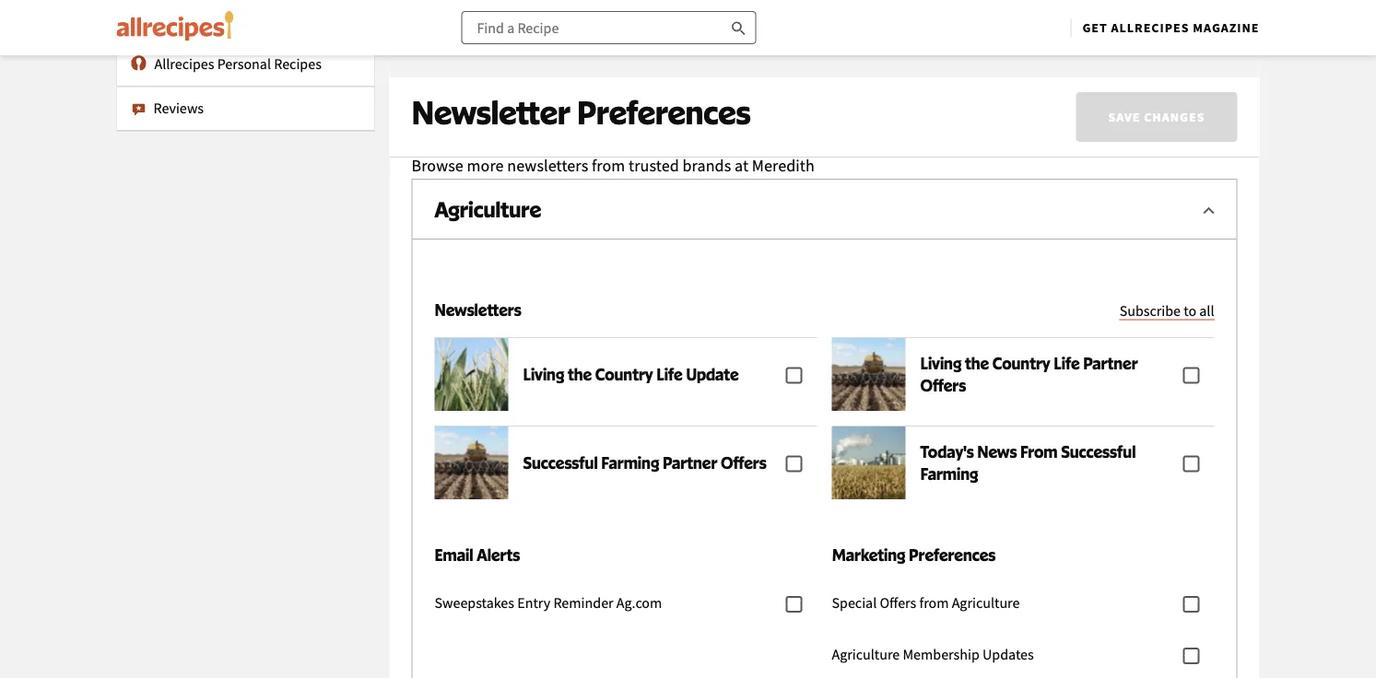 Task type: locate. For each thing, give the bounding box(es) containing it.
0 horizontal spatial farming
[[601, 453, 659, 473]]

allrecipes up reviews on the left top of the page
[[154, 55, 214, 73]]

agriculture membership updates
[[832, 645, 1034, 664]]

life
[[1054, 354, 1080, 373], [657, 365, 683, 384]]

1 horizontal spatial preferences
[[909, 545, 996, 565]]

sweepstakes
[[435, 594, 514, 612]]

1 vertical spatial partner
[[663, 453, 718, 473]]

news
[[977, 442, 1017, 462]]

subscribe
[[1120, 301, 1181, 320]]

0 horizontal spatial life
[[657, 365, 683, 384]]

newsletters
[[507, 155, 588, 176]]

0 horizontal spatial agriculture
[[435, 196, 541, 222]]

marketing
[[832, 545, 906, 565]]

the
[[965, 354, 989, 373], [568, 365, 592, 384]]

preferences up the trusted
[[577, 92, 751, 132]]

1 vertical spatial from
[[920, 594, 949, 612]]

country up from
[[993, 354, 1051, 373]]

0 horizontal spatial the
[[568, 365, 592, 384]]

1 horizontal spatial agriculture
[[832, 645, 900, 664]]

agriculture down the more
[[435, 196, 541, 222]]

saved items & collections
[[153, 11, 312, 29]]

0 horizontal spatial from
[[592, 155, 625, 176]]

farming down living the country life update
[[601, 453, 659, 473]]

more
[[412, 98, 489, 138]]

successful farming partner offers image
[[435, 426, 508, 500]]

0 vertical spatial preferences
[[577, 92, 751, 132]]

more
[[467, 155, 504, 176]]

0 horizontal spatial allrecipes
[[154, 55, 214, 73]]

email alerts
[[435, 545, 520, 565]]

1 vertical spatial offers
[[721, 453, 767, 473]]

from up agriculture membership updates
[[920, 594, 949, 612]]

country for update
[[595, 365, 653, 384]]

preferences for marketing preferences
[[909, 545, 996, 565]]

2 horizontal spatial offers
[[921, 376, 966, 395]]

farming down today's
[[921, 464, 979, 484]]

special offers from agriculture
[[832, 594, 1020, 612]]

1 horizontal spatial allrecipes
[[1111, 19, 1190, 36]]

living the country life partner offers
[[921, 354, 1138, 395]]

successful right from
[[1061, 442, 1136, 462]]

living right living the country life update image
[[523, 365, 565, 384]]

partner
[[1083, 354, 1138, 373], [663, 453, 718, 473]]

agriculture up updates
[[952, 594, 1020, 612]]

personal
[[217, 55, 271, 73]]

items
[[194, 11, 228, 29]]

saved
[[153, 11, 191, 29]]

at
[[735, 155, 749, 176]]

successful farming partner offers
[[523, 453, 767, 473]]

2 vertical spatial offers
[[880, 594, 917, 612]]

life for update
[[657, 365, 683, 384]]

agriculture for agriculture
[[435, 196, 541, 222]]

0 vertical spatial agriculture
[[435, 196, 541, 222]]

1 horizontal spatial farming
[[921, 464, 979, 484]]

1 horizontal spatial the
[[965, 354, 989, 373]]

saved items & collections link
[[117, 0, 375, 42]]

living
[[921, 354, 962, 373], [523, 365, 565, 384]]

trusted
[[629, 155, 679, 176]]

0 horizontal spatial country
[[595, 365, 653, 384]]

1 horizontal spatial life
[[1054, 354, 1080, 373]]

from
[[592, 155, 625, 176], [920, 594, 949, 612]]

farming
[[601, 453, 659, 473], [921, 464, 979, 484]]

partner down subscribe
[[1083, 354, 1138, 373]]

0 horizontal spatial preferences
[[577, 92, 751, 132]]

newsletters up browse more newsletters from trusted brands at meredith
[[496, 98, 670, 138]]

newsletters
[[496, 98, 670, 138], [435, 300, 521, 319]]

alerts
[[477, 545, 520, 565]]

partner down update
[[663, 453, 718, 473]]

2 horizontal spatial agriculture
[[952, 594, 1020, 612]]

1 horizontal spatial living
[[921, 354, 962, 373]]

agriculture
[[435, 196, 541, 222], [952, 594, 1020, 612], [832, 645, 900, 664]]

agriculture down special
[[832, 645, 900, 664]]

0 horizontal spatial living
[[523, 365, 565, 384]]

country
[[993, 354, 1051, 373], [595, 365, 653, 384]]

1 vertical spatial preferences
[[909, 545, 996, 565]]

allrecipes
[[1111, 19, 1190, 36], [154, 55, 214, 73]]

successful
[[1061, 442, 1136, 462], [523, 453, 598, 473]]

life inside living the country life partner offers
[[1054, 354, 1080, 373]]

email
[[435, 545, 473, 565]]

reminder
[[554, 594, 614, 612]]

the inside living the country life partner offers
[[965, 354, 989, 373]]

country inside living the country life partner offers
[[993, 354, 1051, 373]]

1 vertical spatial allrecipes
[[154, 55, 214, 73]]

1 vertical spatial agriculture
[[952, 594, 1020, 612]]

2 vertical spatial agriculture
[[832, 645, 900, 664]]

1 horizontal spatial successful
[[1061, 442, 1136, 462]]

magazine
[[1193, 19, 1260, 36]]

newsletter
[[412, 92, 570, 132]]

0 vertical spatial from
[[592, 155, 625, 176]]

the for living the country life update
[[568, 365, 592, 384]]

1 horizontal spatial country
[[993, 354, 1051, 373]]

allrecipes right 'get'
[[1111, 19, 1190, 36]]

0 vertical spatial newsletters
[[496, 98, 670, 138]]

living the country life update image
[[435, 338, 508, 412]]

to
[[1184, 301, 1197, 320]]

1 horizontal spatial partner
[[1083, 354, 1138, 373]]

country left update
[[595, 365, 653, 384]]

get allrecipes magazine link
[[1083, 19, 1260, 36]]

preferences up special offers from agriculture
[[909, 545, 996, 565]]

more newsletters
[[412, 98, 670, 138]]

0 vertical spatial allrecipes
[[1111, 19, 1190, 36]]

subscribe to all link
[[1120, 299, 1215, 323]]

1 horizontal spatial offers
[[880, 594, 917, 612]]

living inside living the country life partner offers
[[921, 354, 962, 373]]

&
[[231, 11, 240, 29]]

farming inside today's news from successful farming
[[921, 464, 979, 484]]

0 vertical spatial offers
[[921, 376, 966, 395]]

successful right successful farming partner offers image
[[523, 453, 598, 473]]

preferences
[[577, 92, 751, 132], [909, 545, 996, 565]]

living right "living the country life partner offers" image
[[921, 354, 962, 373]]

from left the trusted
[[592, 155, 625, 176]]

update
[[686, 365, 739, 384]]

0 vertical spatial partner
[[1083, 354, 1138, 373]]

newsletters up living the country life update image
[[435, 300, 521, 319]]

allrecipes personal recipes
[[154, 55, 322, 73]]

offers
[[921, 376, 966, 395], [721, 453, 767, 473], [880, 594, 917, 612]]

preferences for newsletter preferences
[[577, 92, 751, 132]]



Task type: describe. For each thing, give the bounding box(es) containing it.
collections
[[243, 11, 312, 29]]

special
[[832, 594, 877, 612]]

Search text field
[[461, 11, 756, 44]]

1 horizontal spatial from
[[920, 594, 949, 612]]

get
[[1083, 19, 1108, 36]]

0 horizontal spatial offers
[[721, 453, 767, 473]]

agriculture for agriculture membership updates
[[832, 645, 900, 664]]

today's news from successful farming
[[921, 442, 1136, 484]]

updates
[[983, 645, 1034, 664]]

0 horizontal spatial successful
[[523, 453, 598, 473]]

offers inside living the country life partner offers
[[921, 376, 966, 395]]

subscribe to all
[[1120, 301, 1215, 320]]

membership
[[903, 645, 980, 664]]

living for living the country life update
[[523, 365, 565, 384]]

life for partner
[[1054, 354, 1080, 373]]

0 horizontal spatial partner
[[663, 453, 718, 473]]

reviews link
[[117, 86, 375, 130]]

newsletter preferences
[[412, 92, 751, 132]]

browse more newsletters from trusted brands at meredith
[[412, 155, 815, 176]]

chevron image
[[1198, 199, 1220, 221]]

allrecipes personal recipes link
[[117, 42, 375, 86]]

today's
[[921, 442, 974, 462]]

get allrecipes magazine
[[1083, 19, 1260, 36]]

ag.com
[[617, 594, 662, 612]]

from
[[1021, 442, 1058, 462]]

entry
[[517, 594, 551, 612]]

partner inside living the country life partner offers
[[1083, 354, 1138, 373]]

successful inside today's news from successful farming
[[1061, 442, 1136, 462]]

sweepstakes entry reminder ag.com
[[435, 594, 662, 612]]

recipes
[[274, 55, 322, 73]]

marketing preferences
[[832, 545, 996, 565]]

today's news from successful farming image
[[832, 426, 906, 500]]

brands
[[683, 155, 731, 176]]

all
[[1200, 301, 1215, 320]]

living the country life partner offers image
[[832, 338, 906, 412]]

meredith
[[752, 155, 815, 176]]

the for living the country life partner offers
[[965, 354, 989, 373]]

reviews
[[153, 99, 204, 118]]

living the country life update
[[523, 365, 739, 384]]

living for living the country life partner offers
[[921, 354, 962, 373]]

1 vertical spatial newsletters
[[435, 300, 521, 319]]

browse
[[412, 155, 464, 176]]

country for partner
[[993, 354, 1051, 373]]



Task type: vqa. For each thing, say whether or not it's contained in the screenshot.
'MY ACCOUNT'
no



